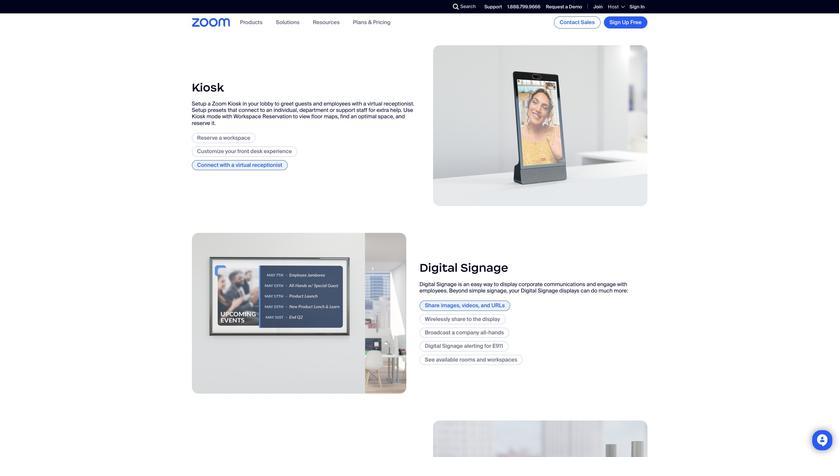 Task type: vqa. For each thing, say whether or not it's contained in the screenshot.
videos,
yes



Task type: locate. For each thing, give the bounding box(es) containing it.
for inside the 'setup a zoom kiosk in your lobby to greet guests and employees with a virtual receptionist. setup presets that connect to an individual, department or support staff for extra help. use kiosk mode with workspace reservation to view floor maps, find an optimal space, and reserve it.'
[[369, 107, 376, 114]]

sales
[[581, 19, 595, 26]]

1 horizontal spatial your
[[248, 100, 259, 107]]

a for broadcast a company all-hands
[[452, 329, 455, 336]]

display right the
[[483, 316, 500, 323]]

kiosk left mode
[[192, 113, 205, 120]]

receptionist
[[252, 161, 283, 168]]

your
[[248, 100, 259, 107], [225, 148, 236, 155], [509, 287, 520, 294]]

an right is
[[464, 281, 470, 288]]

digital signage element
[[192, 233, 648, 394]]

for right staff
[[369, 107, 376, 114]]

signage for digital signage is an easy way to display corporate communications and engage with employees. beyond simple signage, your digital signage displays can do much more:
[[437, 281, 457, 288]]

zoom logo image
[[192, 18, 230, 27]]

pricing
[[373, 19, 391, 26]]

communications
[[544, 281, 586, 288]]

rooms
[[460, 356, 476, 363]]

sign in link
[[630, 4, 645, 10]]

engage
[[598, 281, 616, 288]]

1 vertical spatial for
[[485, 343, 492, 350]]

with inside button
[[220, 161, 230, 168]]

2 horizontal spatial your
[[509, 287, 520, 294]]

kiosk element
[[192, 45, 648, 206]]

digital signage is an easy way to display corporate communications and engage with employees. beyond simple signage, your digital signage displays can do much more:
[[420, 281, 629, 294]]

a for reserve a workspace
[[219, 134, 222, 141]]

customize
[[197, 148, 224, 155]]

the
[[473, 316, 482, 323]]

setup left presets
[[192, 100, 207, 107]]

0 horizontal spatial virtual
[[236, 161, 251, 168]]

display inside wirelessly share to the display button
[[483, 316, 500, 323]]

broadcast
[[425, 329, 451, 336]]

an left individual,
[[266, 107, 273, 114]]

company
[[456, 329, 480, 336]]

do
[[592, 287, 598, 294]]

hands
[[489, 329, 504, 336]]

0 vertical spatial for
[[369, 107, 376, 114]]

virtual inside button
[[236, 161, 251, 168]]

signage up way
[[461, 261, 509, 275]]

sign inside "link"
[[610, 19, 621, 26]]

0 vertical spatial virtual
[[368, 100, 383, 107]]

displays
[[560, 287, 580, 294]]

available
[[436, 356, 459, 363]]

up
[[623, 19, 630, 26]]

digital up see
[[425, 343, 441, 350]]

presets
[[208, 107, 227, 114]]

more:
[[614, 287, 629, 294]]

digital
[[420, 261, 458, 275], [420, 281, 436, 288], [521, 287, 537, 294], [425, 343, 441, 350]]

reserve
[[197, 134, 218, 141]]

share
[[452, 316, 466, 323]]

1 vertical spatial display
[[483, 316, 500, 323]]

a
[[566, 4, 568, 10], [208, 100, 211, 107], [364, 100, 367, 107], [219, 134, 222, 141], [232, 161, 235, 168], [452, 329, 455, 336]]

your right in
[[248, 100, 259, 107]]

in
[[243, 100, 247, 107]]

and left the engage
[[587, 281, 596, 288]]

reservation
[[263, 113, 292, 120]]

display right way
[[500, 281, 518, 288]]

workspace
[[223, 134, 251, 141]]

and up floor
[[313, 100, 323, 107]]

with right the engage
[[618, 281, 628, 288]]

None search field
[[429, 1, 455, 12]]

signage,
[[487, 287, 508, 294]]

see
[[425, 356, 435, 363]]

and right rooms
[[477, 356, 486, 363]]

find
[[340, 113, 350, 120]]

connect
[[197, 161, 219, 168]]

1 setup from the top
[[192, 100, 207, 107]]

digital inside button
[[425, 343, 441, 350]]

department
[[300, 107, 329, 114]]

space,
[[378, 113, 395, 120]]

0 horizontal spatial your
[[225, 148, 236, 155]]

share images, videos, and urls
[[425, 302, 505, 309]]

setup a zoom kiosk in your lobby to greet guests and employees with a virtual receptionist. setup presets that connect to an individual, department or support staff for extra help. use kiosk mode with workspace reservation to view floor maps, find an optimal space, and reserve it.
[[192, 100, 415, 127]]

reserve
[[192, 120, 210, 127]]

virtual
[[368, 100, 383, 107], [236, 161, 251, 168]]

videos,
[[462, 302, 480, 309]]

1 horizontal spatial for
[[485, 343, 492, 350]]

a right reserve
[[219, 134, 222, 141]]

to inside button
[[467, 316, 472, 323]]

with right mode
[[222, 113, 232, 120]]

digital up share
[[420, 281, 436, 288]]

virtual right staff
[[368, 100, 383, 107]]

individual,
[[274, 107, 298, 114]]

your inside button
[[225, 148, 236, 155]]

and inside button
[[481, 302, 491, 309]]

customize your front desk experience
[[197, 148, 292, 155]]

request a demo link
[[546, 4, 583, 10]]

products button
[[240, 19, 263, 26]]

join
[[594, 4, 603, 10]]

with right 'connect'
[[220, 161, 230, 168]]

signage inside digital signage alerting for e911 button
[[443, 343, 463, 350]]

0 vertical spatial sign
[[630, 4, 640, 10]]

sign in
[[630, 4, 645, 10]]

0 horizontal spatial for
[[369, 107, 376, 114]]

digital for digital signage
[[420, 261, 458, 275]]

0 vertical spatial display
[[500, 281, 518, 288]]

to left view
[[293, 113, 298, 120]]

to right way
[[494, 281, 499, 288]]

to left greet
[[275, 100, 280, 107]]

a left zoom
[[208, 100, 211, 107]]

kiosk up zoom
[[192, 80, 224, 95]]

to inside digital signage is an easy way to display corporate communications and engage with employees. beyond simple signage, your digital signage displays can do much more:
[[494, 281, 499, 288]]

1 horizontal spatial an
[[351, 113, 357, 120]]

all-
[[481, 329, 489, 336]]

0 vertical spatial your
[[248, 100, 259, 107]]

resources
[[313, 19, 340, 26]]

is
[[458, 281, 462, 288]]

0 horizontal spatial sign
[[610, 19, 621, 26]]

connect with a virtual receptionist
[[197, 161, 283, 168]]

2 vertical spatial your
[[509, 287, 520, 294]]

your left 'front'
[[225, 148, 236, 155]]

a left company
[[452, 329, 455, 336]]

digital up employees. at the bottom of the page
[[420, 261, 458, 275]]

sign left the up
[[610, 19, 621, 26]]

digital right signage,
[[521, 287, 537, 294]]

1 horizontal spatial sign
[[630, 4, 640, 10]]

setup up reserve
[[192, 107, 207, 114]]

and left urls
[[481, 302, 491, 309]]

a left demo
[[566, 4, 568, 10]]

wirelessly share to the display button
[[420, 314, 506, 325]]

sign left "in"
[[630, 4, 640, 10]]

can
[[581, 287, 590, 294]]

signage for digital signage
[[461, 261, 509, 275]]

1 vertical spatial your
[[225, 148, 236, 155]]

to left the
[[467, 316, 472, 323]]

2 horizontal spatial an
[[464, 281, 470, 288]]

use
[[404, 107, 414, 114]]

plans & pricing
[[353, 19, 391, 26]]

contact sales
[[560, 19, 595, 26]]

1 vertical spatial sign
[[610, 19, 621, 26]]

1 horizontal spatial virtual
[[368, 100, 383, 107]]

that
[[228, 107, 237, 114]]

beyond
[[450, 287, 468, 294]]

signage up available at right bottom
[[443, 343, 463, 350]]

to
[[275, 100, 280, 107], [260, 107, 265, 114], [293, 113, 298, 120], [494, 281, 499, 288], [467, 316, 472, 323]]

search image
[[453, 4, 459, 10], [453, 4, 459, 10]]

sign
[[630, 4, 640, 10], [610, 19, 621, 26]]

alerting
[[465, 343, 484, 350]]

an right the "find"
[[351, 113, 357, 120]]

broadcast a company all-hands button
[[420, 328, 510, 338]]

and inside button
[[477, 356, 486, 363]]

&
[[368, 19, 372, 26]]

scheduling display element
[[192, 421, 648, 457]]

kiosk left in
[[228, 100, 241, 107]]

1 vertical spatial virtual
[[236, 161, 251, 168]]

sign up free link
[[604, 16, 648, 28]]

easy
[[471, 281, 483, 288]]

digital kiosk woman's face image
[[433, 45, 648, 206]]

a for setup a zoom kiosk in your lobby to greet guests and employees with a virtual receptionist. setup presets that connect to an individual, department or support staff for extra help. use kiosk mode with workspace reservation to view floor maps, find an optimal space, and reserve it.
[[208, 100, 211, 107]]

see available rooms and workspaces button
[[420, 355, 523, 365]]

kiosk
[[192, 80, 224, 95], [228, 100, 241, 107], [192, 113, 205, 120]]

your right signage,
[[509, 287, 520, 294]]

images,
[[441, 302, 461, 309]]

greet
[[281, 100, 294, 107]]

your inside the 'setup a zoom kiosk in your lobby to greet guests and employees with a virtual receptionist. setup presets that connect to an individual, department or support staff for extra help. use kiosk mode with workspace reservation to view floor maps, find an optimal space, and reserve it.'
[[248, 100, 259, 107]]

virtual down customize your front desk experience button
[[236, 161, 251, 168]]

for left e911 in the right of the page
[[485, 343, 492, 350]]

signage left is
[[437, 281, 457, 288]]



Task type: describe. For each thing, give the bounding box(es) containing it.
sign for sign up free
[[610, 19, 621, 26]]

to right connect
[[260, 107, 265, 114]]

employees
[[324, 100, 351, 107]]

workspace
[[234, 113, 261, 120]]

sign up free
[[610, 19, 642, 26]]

e911
[[493, 343, 503, 350]]

way
[[484, 281, 493, 288]]

1.888.799.9666 link
[[508, 4, 541, 10]]

with up optimal
[[352, 100, 362, 107]]

support link
[[485, 4, 502, 10]]

solutions button
[[276, 19, 300, 26]]

and inside digital signage is an easy way to display corporate communications and engage with employees. beyond simple signage, your digital signage displays can do much more:
[[587, 281, 596, 288]]

signage left displays
[[538, 287, 559, 294]]

digital for digital signage is an easy way to display corporate communications and engage with employees. beyond simple signage, your digital signage displays can do much more:
[[420, 281, 436, 288]]

share
[[425, 302, 440, 309]]

your inside digital signage is an easy way to display corporate communications and engage with employees. beyond simple signage, your digital signage displays can do much more:
[[509, 287, 520, 294]]

corporate
[[519, 281, 543, 288]]

free
[[631, 19, 642, 26]]

view
[[299, 113, 310, 120]]

or
[[330, 107, 335, 114]]

extra
[[377, 107, 389, 114]]

upcoming events schedule image
[[192, 233, 406, 394]]

connect with a virtual receptionist button
[[192, 160, 288, 170]]

solutions
[[276, 19, 300, 26]]

digital for digital signage alerting for e911
[[425, 343, 441, 350]]

digital signage
[[420, 261, 509, 275]]

digital signage alerting for e911 button
[[420, 341, 509, 352]]

2 setup from the top
[[192, 107, 207, 114]]

support
[[485, 4, 502, 10]]

plans & pricing link
[[353, 19, 391, 26]]

join link
[[594, 4, 603, 10]]

host
[[609, 4, 619, 10]]

workspaces
[[488, 356, 518, 363]]

1.888.799.9666
[[508, 4, 541, 10]]

a down customize your front desk experience button
[[232, 161, 235, 168]]

demo
[[570, 4, 583, 10]]

host button
[[609, 4, 625, 10]]

zoom
[[212, 100, 227, 107]]

a up optimal
[[364, 100, 367, 107]]

signage for digital signage alerting for e911
[[443, 343, 463, 350]]

customize your front desk experience button
[[192, 147, 297, 157]]

mode
[[207, 113, 221, 120]]

with inside digital signage is an easy way to display corporate communications and engage with employees. beyond simple signage, your digital signage displays can do much more:
[[618, 281, 628, 288]]

urls
[[492, 302, 505, 309]]

a for request a demo
[[566, 4, 568, 10]]

search
[[461, 3, 476, 9]]

reserve a workspace
[[197, 134, 251, 141]]

in
[[641, 4, 645, 10]]

simple
[[469, 287, 486, 294]]

for inside button
[[485, 343, 492, 350]]

plans
[[353, 19, 367, 26]]

connect
[[239, 107, 259, 114]]

share images, videos, and urls button
[[420, 301, 511, 311]]

request a demo
[[546, 4, 583, 10]]

floor
[[312, 113, 323, 120]]

0 vertical spatial kiosk
[[192, 80, 224, 95]]

2 vertical spatial kiosk
[[192, 113, 205, 120]]

receptionist.
[[384, 100, 415, 107]]

an inside digital signage is an easy way to display corporate communications and engage with employees. beyond simple signage, your digital signage displays can do much more:
[[464, 281, 470, 288]]

desk
[[251, 148, 263, 155]]

lobby
[[260, 100, 274, 107]]

products
[[240, 19, 263, 26]]

help.
[[391, 107, 402, 114]]

see available rooms and workspaces
[[425, 356, 518, 363]]

staff
[[357, 107, 368, 114]]

wirelessly
[[425, 316, 451, 323]]

employees.
[[420, 287, 448, 294]]

broadcast a company all-hands
[[425, 329, 504, 336]]

guests
[[295, 100, 312, 107]]

0 horizontal spatial an
[[266, 107, 273, 114]]

request
[[546, 4, 565, 10]]

support
[[336, 107, 356, 114]]

experience
[[264, 148, 292, 155]]

wirelessly share to the display
[[425, 316, 500, 323]]

and down receptionist.
[[396, 113, 405, 120]]

reserve a workspace button
[[192, 133, 256, 143]]

it.
[[212, 120, 216, 127]]

virtual inside the 'setup a zoom kiosk in your lobby to greet guests and employees with a virtual receptionist. setup presets that connect to an individual, department or support staff for extra help. use kiosk mode with workspace reservation to view floor maps, find an optimal space, and reserve it.'
[[368, 100, 383, 107]]

much
[[599, 287, 613, 294]]

1 vertical spatial kiosk
[[228, 100, 241, 107]]

sign for sign in
[[630, 4, 640, 10]]

maps,
[[324, 113, 339, 120]]

display inside digital signage is an easy way to display corporate communications and engage with employees. beyond simple signage, your digital signage displays can do much more:
[[500, 281, 518, 288]]

contact
[[560, 19, 580, 26]]

front
[[238, 148, 249, 155]]



